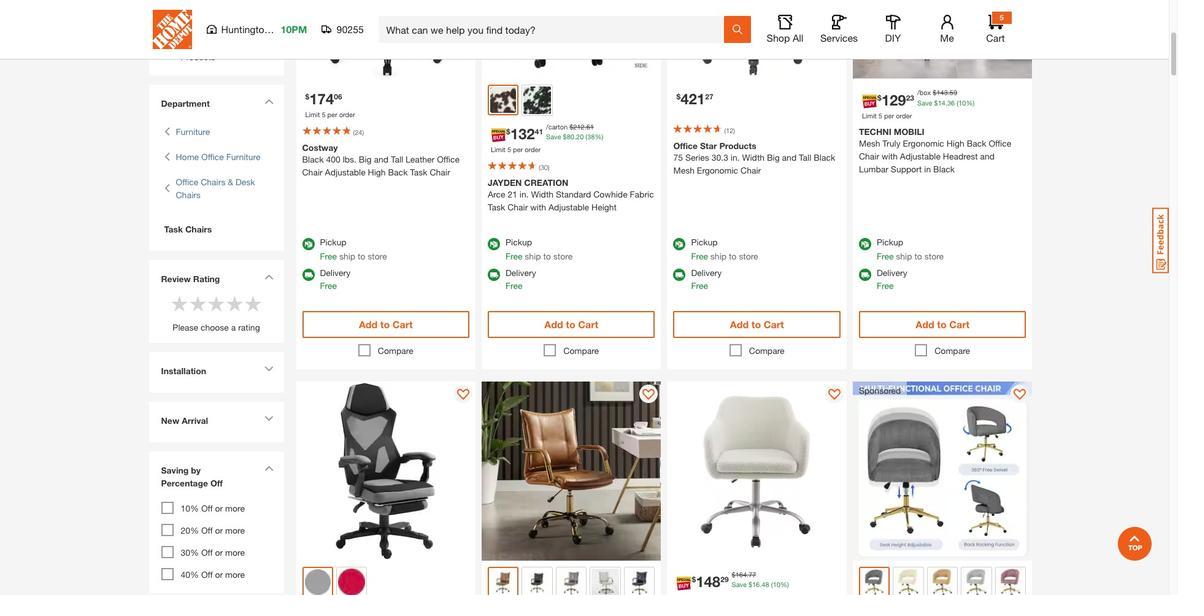 Task type: vqa. For each thing, say whether or not it's contained in the screenshot.
CATALOG "link"
no



Task type: locate. For each thing, give the bounding box(es) containing it.
home office furniture
[[176, 151, 261, 162]]

off right 20%
[[201, 525, 213, 536]]

59
[[950, 88, 958, 96]]

$ up limit 5 per order on the left top of the page
[[305, 92, 310, 101]]

per
[[328, 110, 337, 118], [885, 111, 894, 119], [513, 145, 523, 153]]

10 inside the /box $ 143 . 59 save $ 14 . 36 ( 10 %) limit 5 per order
[[959, 99, 966, 107]]

in.
[[731, 152, 740, 163], [520, 189, 529, 199]]

products inside office star products 75 series 30.3 in. width big and tall black mesh ergonomic chair
[[720, 141, 757, 151]]

in. right 21
[[520, 189, 529, 199]]

more up 30% off or more link
[[225, 525, 245, 536]]

back caret image for home
[[164, 150, 170, 163]]

order inside the /box $ 143 . 59 save $ 14 . 36 ( 10 %) limit 5 per order
[[896, 111, 912, 119]]

10 right 36
[[959, 99, 966, 107]]

more up 20% off or more
[[225, 503, 245, 514]]

off up 10% off or more
[[210, 478, 223, 488]]

2 add from the left
[[545, 318, 563, 330]]

) for limit
[[362, 128, 364, 136]]

add to cart button for (
[[488, 311, 655, 338]]

0 horizontal spatial task
[[164, 224, 183, 234]]

1 horizontal spatial high
[[947, 138, 965, 149]]

0 horizontal spatial back
[[388, 167, 408, 177]]

task down arce
[[488, 202, 505, 212]]

back caret image for office
[[164, 175, 170, 201]]

90255 button
[[322, 23, 364, 36]]

available for pickup image
[[302, 238, 315, 250], [488, 238, 500, 250], [674, 238, 686, 250], [859, 238, 872, 250]]

available shipping image
[[488, 269, 500, 281], [859, 269, 872, 281]]

more down 30% off or more
[[225, 569, 245, 580]]

3 add to cart from the left
[[730, 318, 784, 330]]

cowhide
[[594, 189, 628, 199]]

standard
[[556, 189, 591, 199]]

1 or from the top
[[215, 503, 223, 514]]

143
[[937, 88, 948, 96]]

caret icon image for installation
[[264, 366, 273, 372]]

1 vertical spatial width
[[531, 189, 554, 199]]

or up 30% off or more link
[[215, 525, 223, 536]]

14
[[938, 99, 946, 107]]

star symbol image up rating
[[244, 294, 262, 313]]

per for 132
[[513, 145, 523, 153]]

save inside $ 164 . 77 save $ 16 . 48 ( 10 %)
[[732, 581, 747, 589]]

task
[[410, 167, 428, 177], [488, 202, 505, 212], [164, 224, 183, 234]]

off for 10%
[[201, 503, 213, 514]]

1 delivery free from the left
[[320, 267, 351, 291]]

$ left 29
[[692, 575, 696, 585]]

1 horizontal spatial limit
[[491, 145, 506, 153]]

task down leather at the top of the page
[[410, 167, 428, 177]]

( up 'creation'
[[539, 163, 541, 171]]

office inside home office furniture link
[[201, 151, 224, 162]]

adjustable up in
[[900, 151, 941, 161]]

camel image
[[490, 570, 517, 595]]

%) inside /carton $ 212 . 61 save $ 80 . 20 ( 38 %) limit 5 per order
[[595, 133, 604, 141]]

1 add to cart from the left
[[359, 318, 413, 330]]

caret icon image inside saving by percentage off link
[[264, 466, 273, 471]]

save down /box
[[918, 99, 933, 107]]

display image for patrizia contemporary task chair office swivel ergonomic upholstered chair with tufted back-camel image
[[643, 389, 655, 401]]

3 add from the left
[[730, 318, 749, 330]]

2 horizontal spatial task
[[488, 202, 505, 212]]

add
[[359, 318, 378, 330], [545, 318, 563, 330], [730, 318, 749, 330], [916, 318, 935, 330]]

1 caret icon image from the top
[[264, 99, 273, 104]]

1 vertical spatial in.
[[520, 189, 529, 199]]

1 horizontal spatial per
[[513, 145, 523, 153]]

width
[[742, 152, 765, 163], [531, 189, 554, 199]]

( inside $ 164 . 77 save $ 16 . 48 ( 10 %)
[[771, 581, 773, 589]]

width right 30.3
[[742, 152, 765, 163]]

0 horizontal spatial big
[[359, 154, 372, 164]]

per down the 129
[[885, 111, 894, 119]]

2 vertical spatial save
[[732, 581, 747, 589]]

to
[[358, 251, 366, 261], [544, 251, 551, 261], [729, 251, 737, 261], [915, 251, 923, 261], [380, 318, 390, 330], [566, 318, 576, 330], [752, 318, 761, 330], [938, 318, 947, 330]]

%) right 36
[[966, 99, 975, 107]]

3 delivery free from the left
[[691, 267, 722, 291]]

available shipping image for 'available for pickup' icon corresponding to (
[[488, 269, 500, 281]]

0 horizontal spatial star symbol image
[[189, 294, 207, 313]]

pickup for black 400 lbs. big and tall leather office chair adjustable high back task chair
[[320, 237, 347, 247]]

10 inside $ 164 . 77 save $ 16 . 48 ( 10 %)
[[773, 581, 781, 589]]

1 horizontal spatial task
[[410, 167, 428, 177]]

adjustable for truly
[[900, 151, 941, 161]]

furniture
[[176, 126, 210, 137], [226, 151, 261, 162]]

back caret image up task chairs
[[164, 175, 170, 201]]

4 more from the top
[[225, 569, 245, 580]]

4 add to cart button from the left
[[859, 311, 1027, 338]]

save for 129
[[918, 99, 933, 107]]

installation link
[[155, 358, 278, 386]]

available for pickup image for 75 series 30.3 in. width big and tall black mesh ergonomic chair
[[674, 238, 686, 250]]

1 available for pickup image from the left
[[302, 238, 315, 250]]

%) right 48
[[781, 581, 789, 589]]

delivery free
[[320, 267, 351, 291], [506, 267, 536, 291], [691, 267, 722, 291], [877, 267, 908, 291]]

1 horizontal spatial save
[[732, 581, 747, 589]]

display image
[[457, 389, 470, 401], [643, 389, 655, 401], [829, 389, 841, 401], [1014, 389, 1027, 401]]

limit down 174
[[305, 110, 320, 118]]

0 horizontal spatial )
[[362, 128, 364, 136]]

0 vertical spatial high
[[947, 138, 965, 149]]

ergonomic down mobili
[[903, 138, 945, 149]]

0 horizontal spatial adjustable
[[325, 167, 366, 177]]

back caret image
[[164, 150, 170, 163], [164, 175, 170, 201]]

1 vertical spatial high
[[368, 167, 386, 177]]

chairs up task chairs
[[176, 189, 201, 200]]

compare for 75 series 30.3 in. width big and tall black mesh ergonomic chair
[[749, 345, 785, 356]]

1 vertical spatial with
[[530, 202, 546, 212]]

order
[[339, 110, 355, 118], [896, 111, 912, 119], [525, 145, 541, 153]]

2 horizontal spatial )
[[734, 126, 735, 134]]

1 horizontal spatial adjustable
[[549, 202, 589, 212]]

20%
[[181, 525, 199, 536]]

caret icon image inside new arrival link
[[264, 416, 273, 421]]

%) right 20
[[595, 133, 604, 141]]

add to cart for (
[[545, 318, 599, 330]]

order inside /carton $ 212 . 61 save $ 80 . 20 ( 38 %) limit 5 per order
[[525, 145, 541, 153]]

star symbol image down review rating link
[[189, 294, 207, 313]]

2 add to cart from the left
[[545, 318, 599, 330]]

1 vertical spatial mesh
[[674, 165, 695, 176]]

( right 20
[[586, 133, 588, 141]]

per down $ 174 06
[[328, 110, 337, 118]]

1 vertical spatial back
[[388, 167, 408, 177]]

4 available for pickup image from the left
[[859, 238, 872, 250]]

store for black 400 lbs. big and tall leather office chair adjustable high back task chair
[[368, 251, 387, 261]]

caret icon image inside the department link
[[264, 99, 273, 104]]

ship for 75 series 30.3 in. width big and tall black mesh ergonomic chair
[[711, 251, 727, 261]]

10pm
[[281, 23, 307, 35]]

1 vertical spatial back caret image
[[164, 175, 170, 201]]

( 12 )
[[725, 126, 735, 134]]

order up mobili
[[896, 111, 912, 119]]

4 add to cart from the left
[[916, 318, 970, 330]]

0 vertical spatial ergonomic
[[903, 138, 945, 149]]

0 horizontal spatial width
[[531, 189, 554, 199]]

2 pickup free ship to store from the left
[[506, 237, 573, 261]]

mesh inside the techni mobili mesh truly ergonomic high back office chair with adjustable headrest and lumbar support in black
[[859, 138, 881, 149]]

compare for (
[[564, 345, 599, 356]]

2 back caret image from the top
[[164, 175, 170, 201]]

back up 'headrest'
[[967, 138, 987, 149]]

more for 30% off or more
[[225, 547, 245, 558]]

1 store from the left
[[368, 251, 387, 261]]

1 available shipping image from the left
[[488, 269, 500, 281]]

black image
[[524, 569, 551, 595]]

or down 30% off or more
[[215, 569, 223, 580]]

( up the lbs.
[[353, 128, 355, 136]]

) up costway black 400 lbs. big and tall leather office chair adjustable high back task chair
[[362, 128, 364, 136]]

availability link
[[155, 6, 278, 34]]

1 vertical spatial %)
[[595, 133, 604, 141]]

10
[[959, 99, 966, 107], [773, 581, 781, 589]]

1 horizontal spatial )
[[548, 163, 550, 171]]

task up review
[[164, 224, 183, 234]]

2 display image from the left
[[643, 389, 655, 401]]

off right 40%
[[201, 569, 213, 580]]

132
[[511, 125, 535, 142]]

5 caret icon image from the top
[[264, 466, 273, 471]]

caret icon image
[[264, 99, 273, 104], [264, 274, 273, 280], [264, 366, 273, 372], [264, 416, 273, 421], [264, 466, 273, 471]]

1 vertical spatial save
[[546, 133, 561, 141]]

back down leather at the top of the page
[[388, 167, 408, 177]]

1 add to cart button from the left
[[302, 311, 470, 338]]

1 horizontal spatial grey image
[[862, 570, 888, 595]]

( up 30.3
[[725, 126, 726, 134]]

and inside office star products 75 series 30.3 in. width big and tall black mesh ergonomic chair
[[782, 152, 797, 163]]

save down the 164
[[732, 581, 747, 589]]

$
[[933, 88, 937, 96], [305, 92, 310, 101], [677, 92, 681, 101], [878, 93, 882, 102], [935, 99, 938, 107], [570, 122, 574, 130], [506, 127, 511, 136], [563, 133, 567, 141], [732, 571, 736, 579], [692, 575, 696, 585], [749, 581, 753, 589]]

3 pickup from the left
[[691, 237, 718, 247]]

chairs down 'office chairs & desk chairs'
[[185, 224, 212, 234]]

limit up techni
[[862, 111, 877, 119]]

2 horizontal spatial limit
[[862, 111, 877, 119]]

per for 129
[[885, 111, 894, 119]]

off right 30%
[[201, 547, 213, 558]]

%) inside $ 164 . 77 save $ 16 . 48 ( 10 %)
[[781, 581, 789, 589]]

2 grey image from the left
[[862, 570, 888, 595]]

back caret image left home
[[164, 150, 170, 163]]

adjustable inside costway black 400 lbs. big and tall leather office chair adjustable high back task chair
[[325, 167, 366, 177]]

$ 421 27
[[677, 90, 714, 107]]

1 horizontal spatial ergonomic
[[903, 138, 945, 149]]

2 vertical spatial chairs
[[185, 224, 212, 234]]

2 horizontal spatial black
[[934, 164, 955, 174]]

1 available shipping image from the left
[[302, 269, 315, 281]]

1 horizontal spatial available shipping image
[[674, 269, 686, 281]]

chairs left & on the top
[[201, 176, 226, 187]]

0 vertical spatial products
[[181, 51, 215, 62]]

1 back caret image from the top
[[164, 150, 170, 163]]

( inside /carton $ 212 . 61 save $ 80 . 20 ( 38 %) limit 5 per order
[[586, 133, 588, 141]]

free
[[320, 251, 337, 261], [506, 251, 523, 261], [691, 251, 708, 261], [877, 251, 894, 261], [320, 280, 337, 291], [506, 280, 523, 291], [691, 280, 708, 291], [877, 280, 894, 291]]

20% off or more link
[[181, 525, 245, 536]]

task chairs
[[164, 224, 212, 234]]

saving by percentage off
[[161, 465, 223, 488]]

star symbol image up "please"
[[170, 294, 189, 313]]

with inside jayden creation arce 21 in. width standard cowhide fabric task chair with adjustable height
[[530, 202, 546, 212]]

40%
[[181, 569, 199, 580]]

4 or from the top
[[215, 569, 223, 580]]

(
[[957, 99, 959, 107], [725, 126, 726, 134], [353, 128, 355, 136], [586, 133, 588, 141], [539, 163, 541, 171], [771, 581, 773, 589]]

techni
[[859, 126, 892, 137]]

4 ship from the left
[[896, 251, 913, 261]]

0 horizontal spatial black
[[302, 154, 324, 164]]

available for pickup image for (
[[488, 238, 500, 250]]

office inside costway black 400 lbs. big and tall leather office chair adjustable high back task chair
[[437, 154, 460, 164]]

) up office star products 75 series 30.3 in. width big and tall black mesh ergonomic chair
[[734, 126, 735, 134]]

mesh
[[859, 138, 881, 149], [674, 165, 695, 176]]

1 horizontal spatial mesh
[[859, 138, 881, 149]]

0 vertical spatial mesh
[[859, 138, 881, 149]]

1 horizontal spatial and
[[782, 152, 797, 163]]

limit inside /carton $ 212 . 61 save $ 80 . 20 ( 38 %) limit 5 per order
[[491, 145, 506, 153]]

0 horizontal spatial in.
[[520, 189, 529, 199]]

adjustable down the lbs.
[[325, 167, 366, 177]]

off right the 10%
[[201, 503, 213, 514]]

2 add to cart button from the left
[[488, 311, 655, 338]]

0 vertical spatial save
[[918, 99, 933, 107]]

mobili
[[894, 126, 925, 137]]

0 horizontal spatial products
[[181, 51, 215, 62]]

1 star symbol image from the left
[[189, 294, 207, 313]]

black inside costway black 400 lbs. big and tall leather office chair adjustable high back task chair
[[302, 154, 324, 164]]

or
[[215, 503, 223, 514], [215, 525, 223, 536], [215, 547, 223, 558], [215, 569, 223, 580]]

5 inside the /box $ 143 . 59 save $ 14 . 36 ( 10 %) limit 5 per order
[[879, 111, 883, 119]]

save inside the /box $ 143 . 59 save $ 14 . 36 ( 10 %) limit 5 per order
[[918, 99, 933, 107]]

4 delivery free from the left
[[877, 267, 908, 291]]

width inside office star products 75 series 30.3 in. width big and tall black mesh ergonomic chair
[[742, 152, 765, 163]]

adjustable down standard
[[549, 202, 589, 212]]

2 ship from the left
[[525, 251, 541, 261]]

adjustable inside the techni mobili mesh truly ergonomic high back office chair with adjustable headrest and lumbar support in black
[[900, 151, 941, 161]]

mesh down 75
[[674, 165, 695, 176]]

4 delivery from the left
[[877, 267, 908, 278]]

star symbol image
[[170, 294, 189, 313], [207, 294, 226, 313], [226, 294, 244, 313]]

5 down 132
[[508, 145, 511, 153]]

2 more from the top
[[225, 525, 245, 536]]

2 horizontal spatial %)
[[966, 99, 975, 107]]

0 vertical spatial with
[[882, 151, 898, 161]]

store
[[368, 251, 387, 261], [554, 251, 573, 261], [739, 251, 759, 261], [925, 251, 944, 261]]

1 vertical spatial adjustable
[[325, 167, 366, 177]]

1 horizontal spatial black
[[814, 152, 836, 163]]

0 vertical spatial back caret image
[[164, 150, 170, 163]]

3 or from the top
[[215, 547, 223, 558]]

grey image left red image
[[305, 570, 331, 595]]

/box
[[918, 88, 931, 96]]

2 horizontal spatial adjustable
[[900, 151, 941, 161]]

2 available shipping image from the left
[[674, 269, 686, 281]]

0 horizontal spatial ergonomic
[[697, 165, 739, 176]]

1 horizontal spatial 10
[[959, 99, 966, 107]]

navy image
[[626, 569, 653, 595]]

in. inside office star products 75 series 30.3 in. width big and tall black mesh ergonomic chair
[[731, 152, 740, 163]]

0 horizontal spatial furniture
[[176, 126, 210, 137]]

pickup free ship to store
[[320, 237, 387, 261], [506, 237, 573, 261], [691, 237, 759, 261], [877, 237, 944, 261]]

2 vertical spatial adjustable
[[549, 202, 589, 212]]

2 compare from the left
[[564, 345, 599, 356]]

0 horizontal spatial and
[[374, 154, 389, 164]]

%) inside the /box $ 143 . 59 save $ 14 . 36 ( 10 %) limit 5 per order
[[966, 99, 975, 107]]

diy
[[886, 32, 901, 44]]

2 horizontal spatial and
[[981, 151, 995, 161]]

3 add to cart button from the left
[[674, 311, 841, 338]]

0 horizontal spatial %)
[[595, 133, 604, 141]]

products
[[181, 51, 215, 62], [720, 141, 757, 151]]

0 vertical spatial adjustable
[[900, 151, 941, 161]]

3 ship from the left
[[711, 251, 727, 261]]

add to cart for black 400 lbs. big and tall leather office chair adjustable high back task chair
[[359, 318, 413, 330]]

width down 'creation'
[[531, 189, 554, 199]]

1 delivery from the left
[[320, 267, 351, 278]]

add to cart button for 75 series 30.3 in. width big and tall black mesh ergonomic chair
[[674, 311, 841, 338]]

$ left 23
[[878, 93, 882, 102]]

shop all
[[767, 32, 804, 44]]

available for pickup image for black 400 lbs. big and tall leather office chair adjustable high back task chair
[[302, 238, 315, 250]]

2 available for pickup image from the left
[[488, 238, 500, 250]]

$ right /box
[[933, 88, 937, 96]]

mesh down techni
[[859, 138, 881, 149]]

1 horizontal spatial width
[[742, 152, 765, 163]]

10 right 48
[[773, 581, 781, 589]]

in
[[925, 164, 931, 174]]

1 vertical spatial furniture
[[226, 151, 261, 162]]

grey image for beige icon
[[862, 570, 888, 595]]

1 horizontal spatial star symbol image
[[244, 294, 262, 313]]

add to cart button
[[302, 311, 470, 338], [488, 311, 655, 338], [674, 311, 841, 338], [859, 311, 1027, 338]]

star symbol image
[[189, 294, 207, 313], [244, 294, 262, 313]]

1 horizontal spatial big
[[767, 152, 780, 163]]

limit
[[305, 110, 320, 118], [862, 111, 877, 119], [491, 145, 506, 153]]

with down truly
[[882, 151, 898, 161]]

services button
[[820, 15, 859, 44]]

1 horizontal spatial available shipping image
[[859, 269, 872, 281]]

24
[[355, 128, 362, 136]]

delivery free for 75 series 30.3 in. width big and tall black mesh ergonomic chair
[[691, 267, 722, 291]]

$ left 41 at the left top of the page
[[506, 127, 511, 136]]

products inside show unavailable products
[[181, 51, 215, 62]]

order for 129
[[896, 111, 912, 119]]

1 add from the left
[[359, 318, 378, 330]]

services
[[821, 32, 858, 44]]

0 horizontal spatial with
[[530, 202, 546, 212]]

limit up jayden
[[491, 145, 506, 153]]

1 vertical spatial 10
[[773, 581, 781, 589]]

0 vertical spatial task
[[410, 167, 428, 177]]

3 display image from the left
[[829, 389, 841, 401]]

and inside costway black 400 lbs. big and tall leather office chair adjustable high back task chair
[[374, 154, 389, 164]]

saving
[[161, 465, 189, 475]]

0 horizontal spatial available shipping image
[[488, 269, 500, 281]]

add to cart button for black 400 lbs. big and tall leather office chair adjustable high back task chair
[[302, 311, 470, 338]]

per inside /carton $ 212 . 61 save $ 80 . 20 ( 38 %) limit 5 per order
[[513, 145, 523, 153]]

1 ship from the left
[[339, 251, 355, 261]]

black image
[[524, 87, 551, 114]]

5 right 'me' button
[[1000, 13, 1004, 22]]

3 star symbol image from the left
[[226, 294, 244, 313]]

per down 132
[[513, 145, 523, 153]]

%) for 132
[[595, 133, 604, 141]]

0 horizontal spatial tall
[[391, 154, 403, 164]]

3 pickup free ship to store from the left
[[691, 237, 759, 261]]

) up 'creation'
[[548, 163, 550, 171]]

show unavailable products link
[[181, 38, 250, 62]]

1 vertical spatial ergonomic
[[697, 165, 739, 176]]

0 horizontal spatial save
[[546, 133, 561, 141]]

back caret image
[[164, 125, 170, 138]]

ergonomic
[[903, 138, 945, 149], [697, 165, 739, 176]]

adjustable
[[900, 151, 941, 161], [325, 167, 366, 177], [549, 202, 589, 212]]

order down '$ 132 41'
[[525, 145, 541, 153]]

office inside the techni mobili mesh truly ergonomic high back office chair with adjustable headrest and lumbar support in black
[[989, 138, 1012, 149]]

2 vertical spatial task
[[164, 224, 183, 234]]

21
[[508, 189, 517, 199]]

0 vertical spatial furniture
[[176, 126, 210, 137]]

/box $ 143 . 59 save $ 14 . 36 ( 10 %) limit 5 per order
[[862, 88, 975, 119]]

in. right 30.3
[[731, 152, 740, 163]]

add for (
[[545, 318, 563, 330]]

3 available for pickup image from the left
[[674, 238, 686, 250]]

1 horizontal spatial products
[[720, 141, 757, 151]]

review rating
[[161, 273, 220, 284]]

1 pickup from the left
[[320, 237, 347, 247]]

caret icon image inside installation link
[[264, 366, 273, 372]]

products down "show" at the left top of page
[[181, 51, 215, 62]]

1 horizontal spatial with
[[882, 151, 898, 161]]

headrest
[[943, 151, 978, 161]]

the home depot logo image
[[153, 10, 192, 49]]

cart
[[987, 32, 1005, 44], [393, 318, 413, 330], [578, 318, 599, 330], [764, 318, 784, 330], [950, 318, 970, 330]]

1 pickup free ship to store from the left
[[320, 237, 387, 261]]

2 available shipping image from the left
[[859, 269, 872, 281]]

or up 20% off or more
[[215, 503, 223, 514]]

4 caret icon image from the top
[[264, 416, 273, 421]]

36
[[948, 99, 955, 107]]

$ left 27
[[677, 92, 681, 101]]

diy button
[[874, 15, 913, 44]]

0 horizontal spatial mesh
[[674, 165, 695, 176]]

( right 36
[[957, 99, 959, 107]]

1 compare from the left
[[378, 345, 414, 356]]

in. inside jayden creation arce 21 in. width standard cowhide fabric task chair with adjustable height
[[520, 189, 529, 199]]

available shipping image for 421
[[674, 269, 686, 281]]

2 pickup from the left
[[506, 237, 532, 247]]

0 vertical spatial width
[[742, 152, 765, 163]]

0 vertical spatial 10
[[959, 99, 966, 107]]

with
[[882, 151, 898, 161], [530, 202, 546, 212]]

3 more from the top
[[225, 547, 245, 558]]

grey image
[[305, 570, 331, 595], [862, 570, 888, 595]]

400
[[326, 154, 341, 164]]

or down 20% off or more
[[215, 547, 223, 558]]

2 delivery free from the left
[[506, 267, 536, 291]]

width inside jayden creation arce 21 in. width standard cowhide fabric task chair with adjustable height
[[531, 189, 554, 199]]

5 up techni
[[879, 111, 883, 119]]

27
[[705, 92, 714, 101]]

$ down 77
[[749, 581, 753, 589]]

with down 'creation'
[[530, 202, 546, 212]]

0 vertical spatial chairs
[[201, 176, 226, 187]]

save down /carton
[[546, 133, 561, 141]]

star symbol image up a
[[226, 294, 244, 313]]

0 horizontal spatial high
[[368, 167, 386, 177]]

add to cart
[[359, 318, 413, 330], [545, 318, 599, 330], [730, 318, 784, 330], [916, 318, 970, 330]]

( right 48
[[771, 581, 773, 589]]

back
[[967, 138, 987, 149], [388, 167, 408, 177]]

0 vertical spatial in.
[[731, 152, 740, 163]]

0 vertical spatial %)
[[966, 99, 975, 107]]

4 add from the left
[[916, 318, 935, 330]]

2 horizontal spatial save
[[918, 99, 933, 107]]

big right 30.3
[[767, 152, 780, 163]]

0 vertical spatial back
[[967, 138, 987, 149]]

1 vertical spatial chairs
[[176, 189, 201, 200]]

2 horizontal spatial order
[[896, 111, 912, 119]]

sponsored
[[859, 385, 901, 396]]

more down 20% off or more
[[225, 547, 245, 558]]

mesh inside office star products 75 series 30.3 in. width big and tall black mesh ergonomic chair
[[674, 165, 695, 176]]

90255
[[337, 23, 364, 35]]

furniture up home
[[176, 126, 210, 137]]

3 store from the left
[[739, 251, 759, 261]]

grey image left beige icon
[[862, 570, 888, 595]]

display image for barnes cream sherpa upholstered 17 in. - 21 in. adjustable height office chair image
[[829, 389, 841, 401]]

task inside jayden creation arce 21 in. width standard cowhide fabric task chair with adjustable height
[[488, 202, 505, 212]]

per inside the /box $ 143 . 59 save $ 14 . 36 ( 10 %) limit 5 per order
[[885, 111, 894, 119]]

ergonomic down 30.3
[[697, 165, 739, 176]]

1 horizontal spatial tall
[[799, 152, 812, 163]]

30.3
[[712, 152, 729, 163]]

limit inside the /box $ 143 . 59 save $ 14 . 36 ( 10 %) limit 5 per order
[[862, 111, 877, 119]]

save inside /carton $ 212 . 61 save $ 80 . 20 ( 38 %) limit 5 per order
[[546, 133, 561, 141]]

0 horizontal spatial available shipping image
[[302, 269, 315, 281]]

3 delivery from the left
[[691, 267, 722, 278]]

arrival
[[182, 415, 208, 426]]

save for 132
[[546, 133, 561, 141]]

1 vertical spatial task
[[488, 202, 505, 212]]

add to cart for 75 series 30.3 in. width big and tall black mesh ergonomic chair
[[730, 318, 784, 330]]

2 horizontal spatial per
[[885, 111, 894, 119]]

2 delivery from the left
[[506, 267, 536, 278]]

save
[[918, 99, 933, 107], [546, 133, 561, 141], [732, 581, 747, 589]]

1 grey image from the left
[[305, 570, 331, 595]]

/carton
[[546, 122, 568, 130]]

3 compare from the left
[[749, 345, 785, 356]]

or for 10%
[[215, 503, 223, 514]]

pickup free ship to store for 75 series 30.3 in. width big and tall black mesh ergonomic chair
[[691, 237, 759, 261]]

products down 12
[[720, 141, 757, 151]]

2 store from the left
[[554, 251, 573, 261]]

23
[[906, 93, 915, 102]]

big right the lbs.
[[359, 154, 372, 164]]

1 horizontal spatial in.
[[731, 152, 740, 163]]

1 horizontal spatial %)
[[781, 581, 789, 589]]

0 horizontal spatial 10
[[773, 581, 781, 589]]

1 horizontal spatial back
[[967, 138, 987, 149]]

1 more from the top
[[225, 503, 245, 514]]

1 display image from the left
[[457, 389, 470, 401]]

order down 06 at the left of the page
[[339, 110, 355, 118]]

mesh truly ergonomic high back office chair with adjustable headrest and lumbar support in black image
[[853, 0, 1033, 79]]

star symbol image up please choose a rating
[[207, 294, 226, 313]]

2 or from the top
[[215, 525, 223, 536]]

3 caret icon image from the top
[[264, 366, 273, 372]]

back inside the techni mobili mesh truly ergonomic high back office chair with adjustable headrest and lumbar support in black
[[967, 138, 987, 149]]

furniture up desk
[[226, 151, 261, 162]]

0 horizontal spatial grey image
[[305, 570, 331, 595]]

1 vertical spatial products
[[720, 141, 757, 151]]

available shipping image
[[302, 269, 315, 281], [674, 269, 686, 281]]

38
[[588, 133, 595, 141]]

all
[[793, 32, 804, 44]]

75 series 30.3 in. width big and tall black mesh ergonomic chair image
[[668, 0, 847, 79]]

2 vertical spatial %)
[[781, 581, 789, 589]]

1 horizontal spatial order
[[525, 145, 541, 153]]



Task type: describe. For each thing, give the bounding box(es) containing it.
off for 40%
[[201, 569, 213, 580]]

star
[[700, 141, 717, 151]]

office inside 'office chairs & desk chairs'
[[176, 176, 198, 187]]

task chairs link
[[161, 223, 272, 235]]

caret icon image for saving by percentage off
[[264, 466, 273, 471]]

2 caret icon image from the top
[[264, 274, 273, 280]]

office chairs & desk chairs
[[176, 176, 255, 200]]

me
[[941, 32, 954, 44]]

caret icon image for new arrival
[[264, 416, 273, 421]]

30%
[[181, 547, 199, 558]]

choose
[[201, 322, 229, 332]]

off inside saving by percentage off
[[210, 478, 223, 488]]

$ inside $ 174 06
[[305, 92, 310, 101]]

20
[[576, 133, 584, 141]]

30% off or more
[[181, 547, 245, 558]]

office inside office star products 75 series 30.3 in. width big and tall black mesh ergonomic chair
[[674, 141, 698, 151]]

black 400 lbs. big and tall leather office chair adjustable high back task chair image
[[296, 0, 476, 79]]

office chairs & desk chairs link
[[176, 175, 269, 201]]

4 pickup free ship to store from the left
[[877, 237, 944, 261]]

$ 148 29
[[692, 574, 729, 591]]

4 display image from the left
[[1014, 389, 1027, 401]]

ergonomic inside the techni mobili mesh truly ergonomic high back office chair with adjustable headrest and lumbar support in black
[[903, 138, 945, 149]]

$ up 80
[[570, 122, 574, 130]]

5 down $ 174 06
[[322, 110, 326, 118]]

pink image
[[997, 569, 1025, 595]]

grey image for red image
[[305, 570, 331, 595]]

office star products 75 series 30.3 in. width big and tall black mesh ergonomic chair
[[674, 141, 836, 176]]

adjustable inside jayden creation arce 21 in. width standard cowhide fabric task chair with adjustable height
[[549, 202, 589, 212]]

chair inside office star products 75 series 30.3 in. width big and tall black mesh ergonomic chair
[[741, 165, 761, 176]]

cowhide image
[[490, 87, 517, 113]]

0 horizontal spatial per
[[328, 110, 337, 118]]

light grey image
[[963, 569, 991, 595]]

$ inside '$ 132 41'
[[506, 127, 511, 136]]

please
[[173, 322, 198, 332]]

adjustable for lbs.
[[325, 167, 366, 177]]

yellow image
[[929, 569, 957, 595]]

What can we help you find today? search field
[[386, 17, 723, 42]]

delivery for 75 series 30.3 in. width big and tall black mesh ergonomic chair
[[691, 267, 722, 278]]

grey modern swivel and adjustable task chair tufted office chair with gold base image
[[853, 382, 1033, 561]]

2 star symbol image from the left
[[244, 294, 262, 313]]

16
[[753, 581, 760, 589]]

store for 75 series 30.3 in. width big and tall black mesh ergonomic chair
[[739, 251, 759, 261]]

display image for grey, ergonomic home office chair high back armchair computer desk recliner with footrest, mesh back, lumbar support 'image'
[[457, 389, 470, 401]]

/carton $ 212 . 61 save $ 80 . 20 ( 38 %) limit 5 per order
[[491, 122, 604, 153]]

products for unavailable
[[181, 51, 215, 62]]

black inside the techni mobili mesh truly ergonomic high back office chair with adjustable headrest and lumbar support in black
[[934, 164, 955, 174]]

( inside the /box $ 143 . 59 save $ 14 . 36 ( 10 %) limit 5 per order
[[957, 99, 959, 107]]

$ inside $ 421 27
[[677, 92, 681, 101]]

ship for black 400 lbs. big and tall leather office chair adjustable high back task chair
[[339, 251, 355, 261]]

costway
[[302, 142, 338, 153]]

costway black 400 lbs. big and tall leather office chair adjustable high back task chair
[[302, 142, 460, 177]]

) for 421
[[734, 126, 735, 134]]

add for black 400 lbs. big and tall leather office chair adjustable high back task chair
[[359, 318, 378, 330]]

with inside the techni mobili mesh truly ergonomic high back office chair with adjustable headrest and lumbar support in black
[[882, 151, 898, 161]]

percentage
[[161, 478, 208, 488]]

40% off or more
[[181, 569, 245, 580]]

more for 40% off or more
[[225, 569, 245, 580]]

cart 5
[[987, 13, 1005, 44]]

high inside costway black 400 lbs. big and tall leather office chair adjustable high back task chair
[[368, 167, 386, 177]]

pickup free ship to store for black 400 lbs. big and tall leather office chair adjustable high back task chair
[[320, 237, 387, 261]]

or for 20%
[[215, 525, 223, 536]]

department link
[[155, 91, 278, 116]]

ergonomic inside office star products 75 series 30.3 in. width big and tall black mesh ergonomic chair
[[697, 165, 739, 176]]

cart for (
[[578, 318, 599, 330]]

$ inside $ 129 23
[[878, 93, 882, 102]]

chair inside jayden creation arce 21 in. width standard cowhide fabric task chair with adjustable height
[[508, 202, 528, 212]]

20% off or more
[[181, 525, 245, 536]]

1 horizontal spatial furniture
[[226, 151, 261, 162]]

61
[[587, 122, 594, 130]]

barnes cream sherpa upholstered 17 in. - 21 in. adjustable height office chair image
[[668, 382, 847, 561]]

grey image
[[558, 569, 585, 595]]

available shipping image for limit
[[302, 269, 315, 281]]

174
[[310, 90, 334, 107]]

10% off or more link
[[181, 503, 245, 514]]

06
[[334, 92, 342, 101]]

%) for 129
[[966, 99, 975, 107]]

29
[[721, 575, 729, 585]]

feedback link image
[[1153, 207, 1169, 274]]

huntington
[[221, 23, 270, 35]]

( 30 )
[[539, 163, 550, 171]]

compare for black 400 lbs. big and tall leather office chair adjustable high back task chair
[[378, 345, 414, 356]]

shop
[[767, 32, 790, 44]]

leather
[[406, 154, 435, 164]]

2 star symbol image from the left
[[207, 294, 226, 313]]

products for star
[[720, 141, 757, 151]]

big inside costway black 400 lbs. big and tall leather office chair adjustable high back task chair
[[359, 154, 372, 164]]

black inside office star products 75 series 30.3 in. width big and tall black mesh ergonomic chair
[[814, 152, 836, 163]]

pickup free ship to store for (
[[506, 237, 573, 261]]

home
[[176, 151, 199, 162]]

rating
[[238, 322, 260, 332]]

148
[[696, 574, 721, 591]]

30
[[541, 163, 548, 171]]

cart for 75 series 30.3 in. width big and tall black mesh ergonomic chair
[[764, 318, 784, 330]]

park
[[273, 23, 293, 35]]

41
[[535, 127, 543, 136]]

10% off or more
[[181, 503, 245, 514]]

off for 20%
[[201, 525, 213, 536]]

more for 10% off or more
[[225, 503, 245, 514]]

unavailable
[[205, 38, 250, 49]]

0 horizontal spatial limit
[[305, 110, 320, 118]]

tall inside office star products 75 series 30.3 in. width big and tall black mesh ergonomic chair
[[799, 152, 812, 163]]

delivery for (
[[506, 267, 536, 278]]

$ 174 06
[[305, 90, 342, 107]]

new
[[161, 415, 179, 426]]

( 24 )
[[353, 128, 364, 136]]

48
[[762, 581, 770, 589]]

4 pickup from the left
[[877, 237, 904, 247]]

desk
[[236, 176, 255, 187]]

caret icon image for department
[[264, 99, 273, 104]]

big inside office star products 75 series 30.3 in. width big and tall black mesh ergonomic chair
[[767, 152, 780, 163]]

chairs for task
[[185, 224, 212, 234]]

white image
[[592, 569, 619, 595]]

delivery free for (
[[506, 267, 536, 291]]

fabric
[[630, 189, 654, 199]]

creation
[[524, 177, 569, 188]]

$ down /carton
[[563, 133, 567, 141]]

installation
[[161, 366, 206, 376]]

add for 75 series 30.3 in. width big and tall black mesh ergonomic chair
[[730, 318, 749, 330]]

77
[[749, 571, 756, 579]]

jayden
[[488, 177, 522, 188]]

chair inside the techni mobili mesh truly ergonomic high back office chair with adjustable headrest and lumbar support in black
[[859, 151, 880, 161]]

40% off or more link
[[181, 569, 245, 580]]

home office furniture link
[[176, 150, 261, 163]]

beige image
[[895, 569, 923, 595]]

5 inside /carton $ 212 . 61 save $ 80 . 20 ( 38 %) limit 5 per order
[[508, 145, 511, 153]]

1 star symbol image from the left
[[170, 294, 189, 313]]

limit for 132
[[491, 145, 506, 153]]

new arrival
[[161, 415, 208, 426]]

available shipping image for first 'available for pickup' icon from the right
[[859, 269, 872, 281]]

$ 129 23
[[878, 91, 915, 108]]

me button
[[928, 15, 967, 44]]

please choose a rating
[[173, 322, 260, 332]]

delivery for black 400 lbs. big and tall leather office chair adjustable high back task chair
[[320, 267, 351, 278]]

4 store from the left
[[925, 251, 944, 261]]

furniture link
[[176, 125, 210, 138]]

high inside the techni mobili mesh truly ergonomic high back office chair with adjustable headrest and lumbar support in black
[[947, 138, 965, 149]]

chairs for office
[[201, 176, 226, 187]]

$ down 143
[[935, 99, 938, 107]]

order for 132
[[525, 145, 541, 153]]

more for 20% off or more
[[225, 525, 245, 536]]

department
[[161, 98, 210, 108]]

and inside the techni mobili mesh truly ergonomic high back office chair with adjustable headrest and lumbar support in black
[[981, 151, 995, 161]]

5 inside cart 5
[[1000, 13, 1004, 22]]

$ 132 41
[[506, 125, 543, 142]]

ship for (
[[525, 251, 541, 261]]

off for 30%
[[201, 547, 213, 558]]

&
[[228, 176, 233, 187]]

$ right 29
[[732, 571, 736, 579]]

pickup for (
[[506, 237, 532, 247]]

delivery free for black 400 lbs. big and tall leather office chair adjustable high back task chair
[[320, 267, 351, 291]]

patrizia contemporary task chair office swivel ergonomic upholstered chair with tufted back-camel image
[[482, 382, 661, 561]]

availability
[[161, 13, 205, 24]]

arce
[[488, 189, 506, 199]]

10%
[[181, 503, 199, 514]]

grey, ergonomic home office chair high back armchair computer desk recliner with footrest, mesh back, lumbar support image
[[296, 382, 476, 561]]

lbs.
[[343, 154, 357, 164]]

pickup for 75 series 30.3 in. width big and tall black mesh ergonomic chair
[[691, 237, 718, 247]]

support
[[891, 164, 922, 174]]

saving by percentage off link
[[155, 458, 278, 499]]

129
[[882, 91, 906, 108]]

or for 30%
[[215, 547, 223, 558]]

task inside costway black 400 lbs. big and tall leather office chair adjustable high back task chair
[[410, 167, 428, 177]]

421
[[681, 90, 705, 107]]

$ inside $ 148 29
[[692, 575, 696, 585]]

back inside costway black 400 lbs. big and tall leather office chair adjustable high back task chair
[[388, 167, 408, 177]]

arce 21 in. width standard cowhide fabric task chair with adjustable height image
[[482, 0, 661, 79]]

or for 40%
[[215, 569, 223, 580]]

huntington park
[[221, 23, 293, 35]]

80
[[567, 133, 575, 141]]

limit for 129
[[862, 111, 877, 119]]

red image
[[338, 569, 366, 595]]

4 compare from the left
[[935, 345, 971, 356]]

limit 5 per order
[[305, 110, 355, 118]]

0 horizontal spatial order
[[339, 110, 355, 118]]

jayden creation arce 21 in. width standard cowhide fabric task chair with adjustable height
[[488, 177, 654, 212]]

cart for black 400 lbs. big and tall leather office chair adjustable high back task chair
[[393, 318, 413, 330]]

tall inside costway black 400 lbs. big and tall leather office chair adjustable high back task chair
[[391, 154, 403, 164]]

by
[[191, 465, 201, 475]]

lumbar
[[859, 164, 889, 174]]

store for (
[[554, 251, 573, 261]]



